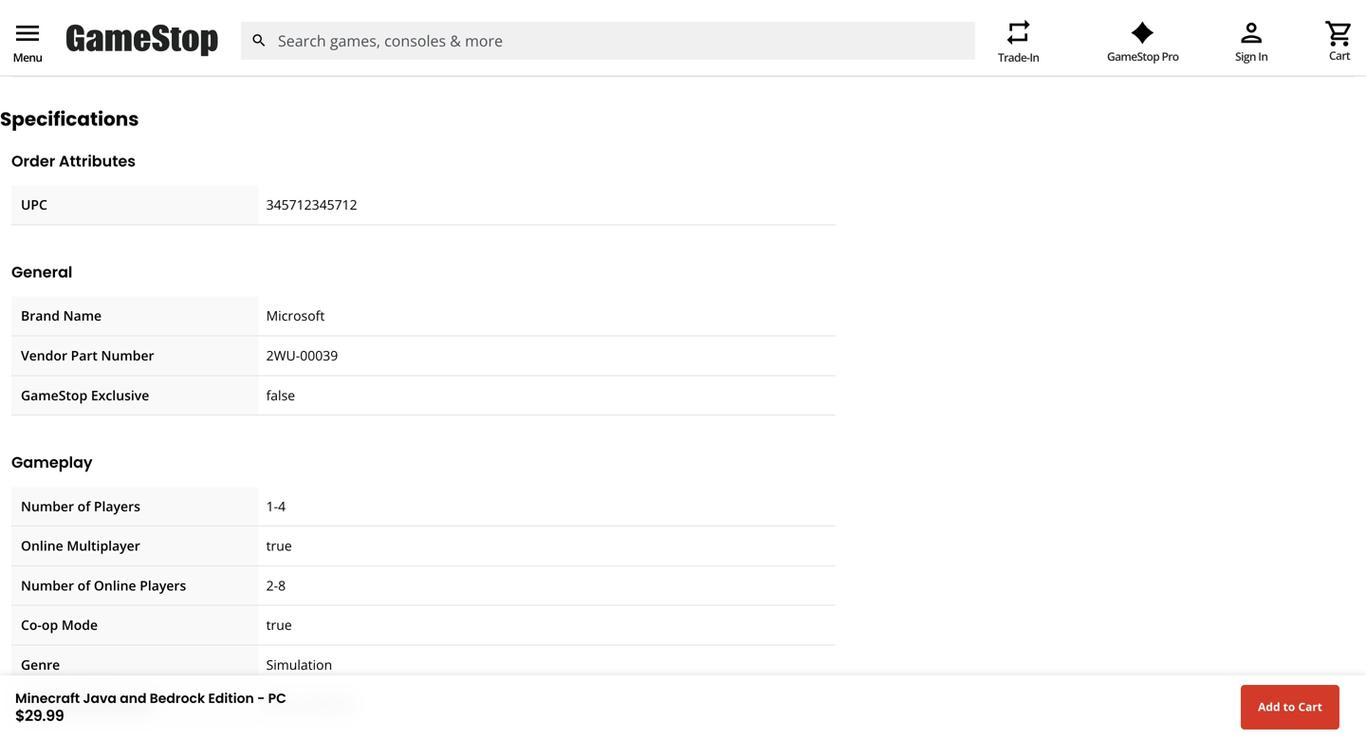 Task type: describe. For each thing, give the bounding box(es) containing it.
edition
[[208, 689, 254, 708]]

gamestop for gamestop exclusive
[[21, 386, 87, 404]]

add
[[1258, 699, 1281, 715]]

0 vertical spatial online
[[21, 537, 63, 555]]

releases
[[426, 43, 479, 61]]

name
[[63, 307, 102, 325]]

repeat
[[1004, 17, 1034, 47]]

gamestop for gamestop pro
[[1107, 49, 1160, 64]]

new releases
[[396, 43, 479, 61]]

gamestop pro link
[[1107, 22, 1179, 64]]

true for co-op mode
[[266, 616, 292, 634]]

interactive
[[21, 695, 90, 713]]

same day delivery
[[149, 43, 261, 61]]

2wu-
[[266, 346, 300, 364]]

sign
[[1236, 49, 1256, 64]]

1-
[[266, 497, 278, 515]]

shopping_cart cart
[[1325, 18, 1355, 63]]

1 horizontal spatial order
[[1142, 43, 1177, 61]]

repeat trade-in
[[998, 17, 1039, 65]]

add to cart
[[1258, 699, 1323, 715]]

interact
[[305, 695, 353, 713]]

games
[[917, 43, 959, 61]]

to
[[1284, 699, 1296, 715]]

trade-
[[998, 49, 1030, 65]]

$29.99
[[15, 705, 64, 726]]

exclusive
[[91, 386, 149, 404]]

4
[[278, 497, 286, 515]]

of for online
[[77, 576, 90, 594]]

in for repeat
[[1030, 49, 1039, 65]]

8
[[278, 576, 286, 594]]

of for players
[[77, 497, 90, 515]]

1 horizontal spatial online
[[94, 576, 136, 594]]

video games link
[[880, 43, 959, 61]]

number for number of players
[[21, 497, 74, 515]]

menu
[[13, 49, 42, 65]]

brand name
[[21, 307, 102, 325]]

same day delivery link
[[149, 43, 261, 61]]

mira mesa san diego
[[1229, 43, 1351, 61]]

attributes
[[59, 150, 136, 172]]

video games
[[880, 43, 959, 61]]

upc
[[21, 196, 47, 214]]

general
[[11, 261, 72, 283]]

add to cart button
[[1241, 685, 1340, 730]]

Search games, consoles & more search field
[[278, 22, 941, 60]]

microsoft
[[266, 307, 325, 325]]

person sign in
[[1236, 18, 1268, 64]]

track
[[1107, 43, 1139, 61]]

same
[[149, 43, 183, 61]]

deals
[[535, 43, 568, 61]]

brand
[[21, 307, 60, 325]]

1-4
[[266, 497, 286, 515]]

interactive elements
[[21, 695, 153, 713]]

0 vertical spatial number
[[101, 346, 154, 364]]

day
[[186, 43, 209, 61]]

00039
[[300, 346, 338, 364]]

pro
[[1162, 49, 1179, 64]]

shop my store
[[15, 43, 102, 61]]

online multiplayer
[[21, 537, 140, 555]]

diego
[[1318, 43, 1351, 61]]

search search field
[[240, 22, 975, 60]]

number of online players
[[21, 576, 186, 594]]

gameplay
[[11, 452, 93, 473]]

new releases link
[[396, 43, 479, 61]]

mesa
[[1258, 43, 1290, 61]]

san
[[1293, 43, 1315, 61]]

digital store
[[292, 43, 365, 61]]

mode
[[62, 616, 98, 634]]

person
[[1237, 18, 1267, 48]]

false
[[266, 386, 295, 404]]

1 vertical spatial players
[[140, 576, 186, 594]]

users
[[266, 695, 301, 713]]

collectibles
[[697, 43, 765, 61]]

gamestop exclusive
[[21, 386, 149, 404]]

shopping_cart
[[1325, 18, 1355, 49]]

2 store from the left
[[333, 43, 365, 61]]

minecraft java and bedrock edition - pc $29.99
[[15, 689, 286, 726]]

number of players
[[21, 497, 140, 515]]

search button
[[240, 22, 278, 60]]

co-op mode
[[21, 616, 98, 634]]



Task type: locate. For each thing, give the bounding box(es) containing it.
1 true from the top
[[266, 537, 292, 555]]

in down repeat
[[1030, 49, 1039, 65]]

mira mesa san diego link
[[1208, 43, 1351, 61]]

in right sign
[[1259, 49, 1268, 64]]

in inside repeat trade-in
[[1030, 49, 1039, 65]]

1 in from the left
[[1259, 49, 1268, 64]]

cart inside button
[[1299, 699, 1323, 715]]

true down 8
[[266, 616, 292, 634]]

new
[[396, 43, 423, 61]]

1 horizontal spatial gamestop
[[1107, 49, 1160, 64]]

track order link
[[1088, 43, 1177, 61]]

online down multiplayer
[[94, 576, 136, 594]]

2 in from the left
[[1030, 49, 1039, 65]]

0 horizontal spatial store
[[70, 43, 102, 61]]

number for number of online players
[[21, 576, 74, 594]]

1 horizontal spatial store
[[333, 43, 365, 61]]

delivery
[[212, 43, 261, 61]]

owned
[[623, 43, 666, 61]]

2wu-00039
[[266, 346, 338, 364]]

0 horizontal spatial order
[[11, 150, 55, 172]]

cart inside 'shopping_cart cart'
[[1329, 47, 1350, 63]]

menu
[[12, 18, 43, 48]]

number up exclusive
[[101, 346, 154, 364]]

online down number of players
[[21, 537, 63, 555]]

specifications
[[0, 106, 139, 132]]

in for person
[[1259, 49, 1268, 64]]

top
[[509, 43, 532, 61]]

search
[[251, 32, 267, 49]]

345712345712
[[266, 196, 357, 214]]

elements
[[93, 695, 153, 713]]

0 vertical spatial of
[[77, 497, 90, 515]]

players down multiplayer
[[140, 576, 186, 594]]

true for online multiplayer
[[266, 537, 292, 555]]

order
[[1142, 43, 1177, 61], [11, 150, 55, 172]]

number up the op
[[21, 576, 74, 594]]

multiplayer
[[67, 537, 140, 555]]

number
[[101, 346, 154, 364], [21, 497, 74, 515], [21, 576, 74, 594]]

pre-owned link
[[599, 43, 666, 61]]

store right digital
[[333, 43, 365, 61]]

players up multiplayer
[[94, 497, 140, 515]]

store right the my
[[70, 43, 102, 61]]

consoles link
[[796, 43, 850, 61]]

0 vertical spatial players
[[94, 497, 140, 515]]

0 vertical spatial cart
[[1329, 47, 1350, 63]]

op
[[42, 616, 58, 634]]

of up the online multiplayer
[[77, 497, 90, 515]]

digital
[[292, 43, 330, 61]]

gamestop pro icon image
[[1131, 22, 1155, 44]]

genre
[[21, 656, 60, 674]]

2-8
[[266, 576, 286, 594]]

mira
[[1229, 43, 1255, 61]]

-
[[257, 689, 265, 708]]

top deals
[[509, 43, 568, 61]]

simulation
[[266, 656, 332, 674]]

1 vertical spatial order
[[11, 150, 55, 172]]

video
[[880, 43, 914, 61]]

part
[[71, 346, 98, 364]]

1 vertical spatial number
[[21, 497, 74, 515]]

1 store from the left
[[70, 43, 102, 61]]

0 vertical spatial gamestop
[[1107, 49, 1160, 64]]

digital store link
[[292, 43, 365, 61]]

of down the online multiplayer
[[77, 576, 90, 594]]

true down 4
[[266, 537, 292, 555]]

2 of from the top
[[77, 576, 90, 594]]

pc
[[268, 689, 286, 708]]

pre-owned
[[599, 43, 666, 61]]

1 horizontal spatial in
[[1259, 49, 1268, 64]]

vendor
[[21, 346, 67, 364]]

java
[[83, 689, 117, 708]]

order attributes
[[11, 150, 136, 172]]

cart right san
[[1329, 47, 1350, 63]]

pre-
[[599, 43, 623, 61]]

collectibles link
[[697, 43, 765, 61]]

1 of from the top
[[77, 497, 90, 515]]

bedrock
[[150, 689, 205, 708]]

top deals link
[[509, 43, 568, 61]]

1 vertical spatial of
[[77, 576, 90, 594]]

0 horizontal spatial online
[[21, 537, 63, 555]]

0 horizontal spatial gamestop
[[21, 386, 87, 404]]

2 true from the top
[[266, 616, 292, 634]]

and
[[120, 689, 147, 708]]

0 horizontal spatial in
[[1030, 49, 1039, 65]]

shop my store link
[[15, 43, 102, 61]]

players
[[94, 497, 140, 515], [140, 576, 186, 594]]

track order
[[1107, 43, 1177, 61]]

vendor part number
[[21, 346, 154, 364]]

2-
[[266, 576, 278, 594]]

minecraft
[[15, 689, 80, 708]]

1 vertical spatial online
[[94, 576, 136, 594]]

gamestop image
[[66, 22, 218, 59]]

of
[[77, 497, 90, 515], [77, 576, 90, 594]]

1 vertical spatial cart
[[1299, 699, 1323, 715]]

2 vertical spatial number
[[21, 576, 74, 594]]

1 horizontal spatial cart
[[1329, 47, 1350, 63]]

my
[[49, 43, 67, 61]]

cart right "to"
[[1299, 699, 1323, 715]]

0 vertical spatial true
[[266, 537, 292, 555]]

co-
[[21, 616, 42, 634]]

shop
[[15, 43, 46, 61]]

cart
[[1329, 47, 1350, 63], [1299, 699, 1323, 715]]

in
[[1259, 49, 1268, 64], [1030, 49, 1039, 65]]

1 vertical spatial gamestop
[[21, 386, 87, 404]]

0 horizontal spatial cart
[[1299, 699, 1323, 715]]

true
[[266, 537, 292, 555], [266, 616, 292, 634]]

in inside person sign in
[[1259, 49, 1268, 64]]

number down gameplay
[[21, 497, 74, 515]]

0 vertical spatial order
[[1142, 43, 1177, 61]]

1 vertical spatial true
[[266, 616, 292, 634]]

gamestop pro
[[1107, 49, 1179, 64]]

consoles
[[796, 43, 850, 61]]

users interact
[[266, 695, 353, 713]]



Task type: vqa. For each thing, say whether or not it's contained in the screenshot.


